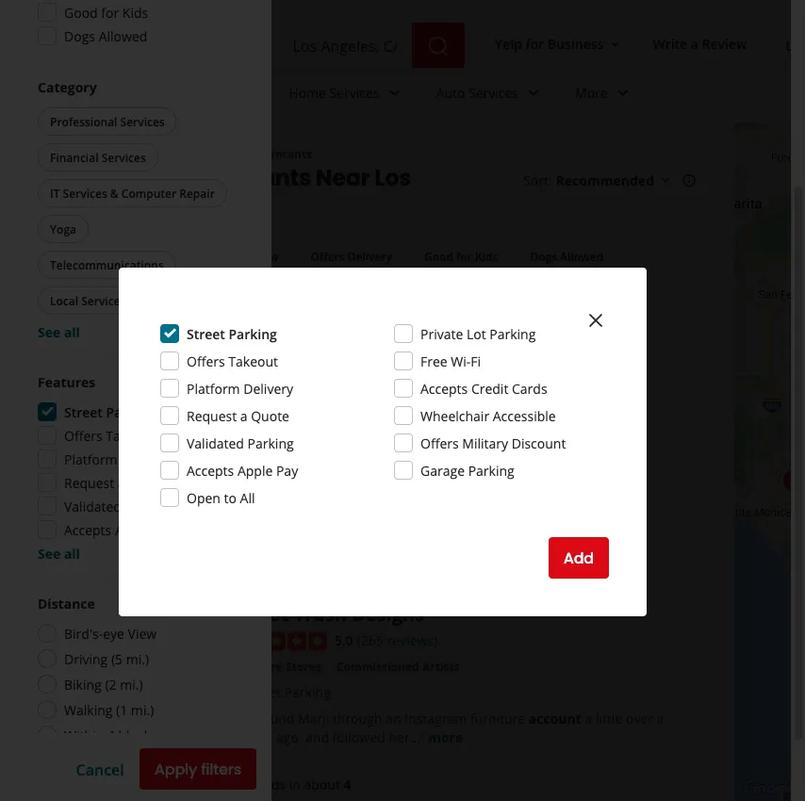 Task type: describe. For each thing, give the bounding box(es) containing it.
1 horizontal spatial accepts
[[187, 462, 234, 480]]

get started button
[[70, 481, 183, 522]]

takeout inside add dialog
[[229, 352, 278, 370]]

wi-
[[451, 352, 471, 370]]

4 hours
[[225, 776, 351, 802]]

24 chevron down v2 image
[[384, 82, 406, 104]]

good for kids button
[[412, 242, 511, 271]]

see for category
[[38, 323, 61, 341]]

now
[[254, 248, 279, 264]]

accountants down home
[[241, 146, 312, 162]]

mi.) for biking (2 mi.)
[[120, 676, 143, 694]]

professional inside button
[[50, 114, 117, 129]]

dogs inside dogs allowed button
[[530, 248, 558, 264]]

1 vertical spatial about
[[304, 776, 340, 794]]

view
[[128, 625, 157, 643]]

review
[[702, 35, 748, 52]]

a right over
[[657, 710, 664, 728]]

accepts apple pay inside add dialog
[[187, 462, 298, 480]]

businesses.
[[139, 432, 210, 450]]

repair
[[179, 185, 215, 201]]

get
[[85, 491, 111, 513]]

offers military discount
[[421, 434, 566, 452]]

offers inside 'button'
[[311, 248, 345, 264]]

write a review link
[[646, 27, 755, 60]]

1 vertical spatial street parking
[[64, 403, 155, 421]]

near
[[316, 162, 370, 193]]

free price estimates from local tax professionals tell us about your project and get help from sponsored businesses.
[[70, 353, 395, 450]]

parking down stores
[[285, 684, 331, 702]]

biking (2 mi.)
[[64, 676, 143, 694]]

open to all
[[187, 489, 255, 507]]

free wi-fi
[[421, 352, 481, 370]]

see all button for features
[[38, 545, 80, 563]]

not
[[254, 601, 289, 627]]

offers inside 'group'
[[64, 427, 102, 445]]

private lot parking
[[421, 325, 536, 343]]

offers takeout inside add dialog
[[187, 352, 278, 370]]

blocks
[[118, 727, 157, 745]]

local services button
[[38, 287, 138, 315]]

dogs allowed inside button
[[530, 248, 604, 264]]

yoga
[[50, 221, 76, 237]]

driving (5 mi.)
[[64, 650, 149, 668]]

validated parking inside 'group'
[[64, 498, 171, 516]]

add button
[[549, 538, 609, 579]]

accountants inside top 10 best accountants near los angeles, california
[[165, 162, 311, 193]]

parking down get
[[248, 434, 294, 452]]

apply
[[155, 759, 197, 781]]

all inside filters group
[[99, 248, 113, 264]]

a inside dialog
[[240, 407, 248, 425]]

2 vertical spatial street parking
[[244, 684, 331, 702]]

5 star rating image
[[225, 633, 327, 651]]

1 horizontal spatial from
[[310, 414, 340, 431]]

more link
[[560, 68, 650, 123]]

4 inside 4 hours
[[344, 776, 351, 794]]

0 horizontal spatial good
[[64, 3, 98, 21]]

accepts inside 'group'
[[64, 521, 112, 539]]

0 horizontal spatial request
[[64, 474, 114, 492]]

an
[[386, 710, 401, 728]]

bird's-eye view
[[64, 625, 157, 643]]

little
[[596, 710, 623, 728]]

offers takeout inside 'group'
[[64, 427, 156, 445]]

services for the it services & computer repair button
[[63, 185, 107, 201]]

more link
[[428, 729, 463, 747]]

discount
[[512, 434, 566, 452]]

category
[[38, 78, 97, 96]]

close image
[[585, 309, 608, 332]]

filters
[[201, 759, 242, 781]]

apple inside 'group'
[[115, 521, 150, 539]]

yelp for yelp link on the left of the page
[[38, 146, 62, 162]]

log
[[786, 35, 806, 56]]

professional services link
[[92, 146, 211, 162]]

features
[[38, 373, 96, 391]]

request inside add dialog
[[187, 407, 237, 425]]

services for auto services link
[[469, 84, 519, 102]]

street inside add dialog
[[187, 325, 225, 343]]

good for kids inside good for kids button
[[425, 248, 498, 264]]

free price estimates from local tax professionals image
[[526, 374, 620, 469]]

see all button for category
[[38, 323, 80, 341]]

open for open now
[[221, 248, 251, 264]]

biking
[[64, 676, 102, 694]]

professional services inside button
[[50, 114, 165, 129]]

project
[[184, 414, 227, 431]]

top 10 best accountants near los angeles, california
[[38, 162, 411, 223]]

accepts credit cards
[[421, 380, 548, 398]]

open for open to all
[[187, 489, 221, 507]]

commissioned artists button
[[333, 658, 464, 677]]

platform inside add dialog
[[187, 380, 240, 398]]

los
[[375, 162, 411, 193]]

1 vertical spatial professional services
[[92, 146, 211, 162]]

parking right the lot
[[490, 325, 536, 343]]

see all for category
[[38, 323, 80, 341]]

auto services link
[[421, 68, 560, 123]]

get started
[[85, 491, 168, 513]]

reviews)
[[387, 632, 438, 650]]

in
[[289, 776, 301, 794]]

accepts apple pay inside 'group'
[[64, 521, 176, 539]]

garage parking
[[421, 462, 515, 480]]

commissioned artists link
[[333, 658, 464, 677]]

home
[[289, 84, 326, 102]]

top
[[38, 162, 80, 193]]

(2
[[105, 676, 117, 694]]

home services link
[[274, 68, 421, 123]]

&
[[110, 185, 119, 201]]

16 chevron down v2 image
[[608, 37, 623, 52]]

services for local services button
[[81, 293, 126, 308]]

request a quote inside add dialog
[[187, 407, 290, 425]]

your
[[152, 414, 180, 431]]

search image
[[427, 35, 450, 58]]

log link
[[770, 25, 806, 66]]

0 horizontal spatial dogs
[[64, 27, 95, 45]]

0 horizontal spatial platform
[[64, 450, 118, 468]]

16 info v2 image
[[682, 173, 697, 188]]

services for home services 'link'
[[330, 84, 380, 102]]

0 horizontal spatial from
[[263, 353, 308, 379]]

accessible
[[493, 407, 556, 425]]

option group containing distance
[[38, 594, 234, 748]]

private
[[421, 325, 463, 343]]

1 vertical spatial professional
[[92, 146, 162, 162]]

16 chevron right v2 image
[[70, 147, 85, 162]]

wheelchair accessible
[[421, 407, 556, 425]]

apple inside add dialog
[[238, 462, 273, 480]]

furniture
[[229, 659, 283, 675]]

parking up sponsored
[[106, 403, 155, 421]]

24 chevron down v2 image for auto services
[[523, 82, 545, 104]]

2 vertical spatial delivery
[[121, 450, 171, 468]]

best
[[111, 162, 160, 193]]

cancel
[[76, 760, 124, 780]]

local
[[50, 293, 78, 308]]

auto services
[[436, 84, 519, 102]]

offers up the garage
[[421, 434, 459, 452]]

us
[[95, 414, 109, 431]]

services for financial services 'button'
[[102, 150, 146, 165]]

"i found marji through an instagram furniture account
[[246, 710, 582, 728]]

over
[[626, 710, 654, 728]]

furniture stores
[[229, 659, 322, 675]]

within 4 blocks
[[64, 727, 157, 745]]

get
[[257, 414, 277, 431]]

open now button
[[209, 242, 291, 271]]

its not trash designs image
[[61, 601, 203, 742]]

financial services button
[[38, 143, 158, 172]]

tell
[[70, 414, 91, 431]]

ago,
[[276, 729, 302, 747]]

price
[[114, 353, 161, 379]]

all for features
[[64, 545, 80, 563]]

its not trash designs link
[[225, 601, 425, 627]]

0 vertical spatial dogs allowed
[[64, 27, 148, 45]]

it services & computer repair
[[50, 185, 215, 201]]

group containing features
[[38, 373, 234, 563]]

apply filters
[[155, 759, 242, 781]]

yelp for business
[[495, 35, 604, 52]]

tax
[[361, 353, 395, 379]]

for inside filters group
[[457, 248, 473, 264]]

10
[[84, 162, 107, 193]]

furniture stores button
[[225, 658, 325, 677]]



Task type: vqa. For each thing, say whether or not it's contained in the screenshot.
the bottommost "towing"
no



Task type: locate. For each thing, give the bounding box(es) containing it.
16 filter v2 image
[[54, 250, 69, 265]]

a little over a year ago, and followed her..."
[[246, 710, 664, 747]]

2 horizontal spatial for
[[526, 35, 545, 52]]

military
[[463, 434, 509, 452]]

within
[[64, 727, 104, 745]]

24 chevron down v2 image inside auto services link
[[523, 82, 545, 104]]

accepts
[[421, 380, 468, 398], [187, 462, 234, 480], [64, 521, 112, 539]]

yelp for business button
[[488, 27, 631, 61]]

24 chevron down v2 image right more
[[612, 82, 635, 104]]

services inside button
[[120, 114, 165, 129]]

1 horizontal spatial validated parking
[[187, 434, 294, 452]]

all up distance
[[64, 545, 80, 563]]

2 vertical spatial accepts
[[64, 521, 112, 539]]

group
[[34, 77, 234, 342], [38, 373, 234, 563]]

about right us
[[112, 414, 149, 431]]

dogs
[[64, 27, 95, 45], [530, 248, 558, 264]]

good for kids up 'category'
[[64, 3, 148, 21]]

through
[[333, 710, 383, 728]]

credit
[[472, 380, 509, 398]]

2 vertical spatial for
[[457, 248, 473, 264]]

takeout down professionals
[[106, 427, 156, 445]]

business categories element
[[143, 68, 806, 123]]

4 down followed
[[344, 776, 351, 794]]

0 horizontal spatial quote
[[129, 474, 167, 492]]

local
[[312, 353, 357, 379]]

to
[[224, 489, 237, 507]]

and inside free price estimates from local tax professionals tell us about your project and get help from sponsored businesses.
[[230, 414, 254, 431]]

0 vertical spatial about
[[112, 414, 149, 431]]

1 vertical spatial and
[[306, 729, 329, 747]]

open left now
[[221, 248, 251, 264]]

1 vertical spatial street
[[64, 403, 103, 421]]

write a review
[[653, 35, 748, 52]]

1 horizontal spatial delivery
[[244, 380, 293, 398]]

parking right the get
[[125, 498, 171, 516]]

delivery inside 'button'
[[348, 248, 392, 264]]

0 vertical spatial pay
[[276, 462, 298, 480]]

5.0
[[335, 632, 354, 650]]

about right in on the bottom of the page
[[304, 776, 340, 794]]

street up estimates
[[187, 325, 225, 343]]

professional down 'professional services' button
[[92, 146, 162, 162]]

platform down sponsored
[[64, 450, 118, 468]]

walking
[[64, 701, 113, 719]]

1 vertical spatial offers takeout
[[64, 427, 156, 445]]

1 vertical spatial yelp
[[38, 146, 62, 162]]

good for kids up the lot
[[425, 248, 498, 264]]

1 vertical spatial 4
[[344, 776, 351, 794]]

more
[[428, 729, 463, 747]]

platform delivery down sponsored
[[64, 450, 171, 468]]

professional services up financial services
[[50, 114, 165, 129]]

0 vertical spatial from
[[263, 353, 308, 379]]

open left the to
[[187, 489, 221, 507]]

0 horizontal spatial kids
[[123, 3, 148, 21]]

good up private
[[425, 248, 454, 264]]

1 horizontal spatial yelp
[[495, 35, 523, 52]]

option group
[[38, 594, 234, 748]]

24 chevron down v2 image for more
[[612, 82, 635, 104]]

chefs' toys image
[[776, 463, 806, 500]]

0 vertical spatial platform
[[187, 380, 240, 398]]

and
[[230, 414, 254, 431], [306, 729, 329, 747]]

quote
[[251, 407, 290, 425], [129, 474, 167, 492]]

mi.) right (1
[[131, 701, 154, 719]]

professional up 16 chevron right v2 icon
[[50, 114, 117, 129]]

all right '1'
[[99, 248, 113, 264]]

business
[[548, 35, 604, 52]]

offers delivery button
[[299, 242, 405, 271]]

1 vertical spatial apple
[[115, 521, 150, 539]]

1 vertical spatial all
[[64, 545, 80, 563]]

request a quote inside 'group'
[[64, 474, 167, 492]]

see down local at the top left of page
[[38, 323, 61, 341]]

1 vertical spatial good
[[425, 248, 454, 264]]

all for category
[[64, 323, 80, 341]]

1 horizontal spatial request a quote
[[187, 407, 290, 425]]

mi.) for walking (1 mi.)
[[131, 701, 154, 719]]

0 horizontal spatial request a quote
[[64, 474, 167, 492]]

filters group
[[38, 242, 620, 272]]

2 all from the top
[[64, 545, 80, 563]]

services inside 'link'
[[330, 84, 380, 102]]

1 vertical spatial allowed
[[560, 248, 604, 264]]

california
[[140, 192, 252, 223]]

good up 'category'
[[64, 3, 98, 21]]

0 vertical spatial kids
[[123, 3, 148, 21]]

takeout up get
[[229, 352, 278, 370]]

1 vertical spatial validated
[[64, 498, 122, 516]]

1 horizontal spatial takeout
[[229, 352, 278, 370]]

1 all
[[85, 248, 113, 264]]

None search field
[[143, 23, 469, 68]]

0 horizontal spatial good for kids
[[64, 3, 148, 21]]

free for price
[[70, 353, 110, 379]]

open inside button
[[221, 248, 251, 264]]

dogs allowed up close image
[[530, 248, 604, 264]]

good for kids
[[64, 3, 148, 21], [425, 248, 498, 264]]

mi.) for driving (5 mi.)
[[126, 650, 149, 668]]

yelp inside button
[[495, 35, 523, 52]]

validated parking inside add dialog
[[187, 434, 294, 452]]

0 vertical spatial professional services
[[50, 114, 165, 129]]

apple
[[238, 462, 273, 480], [115, 521, 150, 539]]

google image
[[740, 777, 802, 802]]

0 horizontal spatial all
[[99, 248, 113, 264]]

all right the to
[[240, 489, 255, 507]]

delivery down businesses.
[[121, 450, 171, 468]]

0 vertical spatial request a quote
[[187, 407, 290, 425]]

1 vertical spatial accepts
[[187, 462, 234, 480]]

and inside a little over a year ago, and followed her..."
[[306, 729, 329, 747]]

responds
[[225, 776, 286, 794]]

allowed up 'professional services' button
[[99, 27, 148, 45]]

0 horizontal spatial takeout
[[106, 427, 156, 445]]

group containing category
[[34, 77, 234, 342]]

auto
[[436, 84, 465, 102]]

1 vertical spatial delivery
[[244, 380, 293, 398]]

0 horizontal spatial delivery
[[121, 450, 171, 468]]

4 down 'walking (1 mi.)'
[[107, 727, 115, 745]]

apply filters button
[[139, 749, 257, 791]]

allowed up close image
[[560, 248, 604, 264]]

accepts down free wi-fi
[[421, 380, 468, 398]]

free inside add dialog
[[421, 352, 448, 370]]

delivery up get
[[244, 380, 293, 398]]

street parking up sponsored
[[64, 403, 155, 421]]

takeout
[[229, 352, 278, 370], [106, 427, 156, 445]]

2 horizontal spatial accepts
[[421, 380, 468, 398]]

fi
[[471, 352, 481, 370]]

0 horizontal spatial for
[[101, 3, 119, 21]]

0 horizontal spatial street
[[64, 403, 103, 421]]

0 vertical spatial 4
[[107, 727, 115, 745]]

cancel button
[[76, 760, 124, 780]]

takeout inside 'group'
[[106, 427, 156, 445]]

a left little
[[585, 710, 593, 728]]

telecommunications
[[50, 257, 164, 273]]

her..."
[[389, 729, 425, 747]]

see up distance
[[38, 545, 61, 563]]

0 horizontal spatial accepts
[[64, 521, 112, 539]]

see all button up distance
[[38, 545, 80, 563]]

0 horizontal spatial validated parking
[[64, 498, 171, 516]]

sponsored
[[70, 432, 135, 450]]

delivery inside add dialog
[[244, 380, 293, 398]]

from left local
[[263, 353, 308, 379]]

see all
[[38, 323, 80, 341], [38, 545, 80, 563]]

free
[[421, 352, 448, 370], [70, 353, 110, 379]]

0 vertical spatial street parking
[[187, 325, 277, 343]]

1 horizontal spatial 4
[[344, 776, 351, 794]]

about inside free price estimates from local tax professionals tell us about your project and get help from sponsored businesses.
[[112, 414, 149, 431]]

for
[[101, 3, 119, 21], [526, 35, 545, 52], [457, 248, 473, 264]]

map region
[[526, 33, 806, 802]]

0 vertical spatial street
[[187, 325, 225, 343]]

parking up estimates
[[229, 325, 277, 343]]

its not trash designs
[[225, 601, 425, 627]]

0 horizontal spatial dogs allowed
[[64, 27, 148, 45]]

from right help
[[310, 414, 340, 431]]

pay down help
[[276, 462, 298, 480]]

(265
[[357, 632, 384, 650]]

open now
[[221, 248, 279, 264]]

1 horizontal spatial kids
[[475, 248, 498, 264]]

mi.) right (5
[[126, 650, 149, 668]]

1 horizontal spatial dogs
[[530, 248, 558, 264]]

0 vertical spatial dogs
[[64, 27, 95, 45]]

2 see all button from the top
[[38, 545, 80, 563]]

it services & computer repair button
[[38, 179, 227, 208]]

quote right project
[[251, 407, 290, 425]]

add dialog
[[0, 0, 806, 802]]

(5
[[111, 650, 123, 668]]

kids inside button
[[475, 248, 498, 264]]

yelp left 16 chevron right v2 icon
[[38, 146, 62, 162]]

2 vertical spatial mi.)
[[131, 701, 154, 719]]

all down local at the top left of page
[[64, 323, 80, 341]]

free left wi- on the top of the page
[[421, 352, 448, 370]]

add
[[564, 548, 594, 569]]

offers
[[311, 248, 345, 264], [187, 352, 225, 370], [64, 427, 102, 445], [421, 434, 459, 452]]

1 see from the top
[[38, 323, 61, 341]]

24 chevron down v2 image down yelp for business on the top right of page
[[523, 82, 545, 104]]

offers takeout down professionals
[[64, 427, 156, 445]]

offers up project
[[187, 352, 225, 370]]

0 vertical spatial quote
[[251, 407, 290, 425]]

(265 reviews)
[[357, 632, 438, 650]]

offers takeout up project
[[187, 352, 278, 370]]

street inside 'group'
[[64, 403, 103, 421]]

1 see all from the top
[[38, 323, 80, 341]]

24 chevron down v2 image
[[523, 82, 545, 104], [612, 82, 635, 104]]

a right write
[[691, 35, 699, 52]]

0 horizontal spatial yelp
[[38, 146, 62, 162]]

2 24 chevron down v2 image from the left
[[612, 82, 635, 104]]

24 chevron down v2 image inside more link
[[612, 82, 635, 104]]

2 vertical spatial street
[[244, 684, 281, 702]]

validated down project
[[187, 434, 244, 452]]

1 24 chevron down v2 image from the left
[[523, 82, 545, 104]]

0 horizontal spatial platform delivery
[[64, 450, 171, 468]]

yelp for yelp for business
[[495, 35, 523, 52]]

1 vertical spatial request a quote
[[64, 474, 167, 492]]

2 free from the left
[[70, 353, 110, 379]]

all
[[64, 323, 80, 341], [64, 545, 80, 563]]

yelp
[[495, 35, 523, 52], [38, 146, 62, 162]]

platform
[[187, 380, 240, 398], [64, 450, 118, 468]]

street parking up estimates
[[187, 325, 277, 343]]

0 vertical spatial allowed
[[99, 27, 148, 45]]

and down marji
[[306, 729, 329, 747]]

yelp up auto services link
[[495, 35, 523, 52]]

1 vertical spatial group
[[38, 373, 234, 563]]

accountants
[[241, 146, 312, 162], [165, 162, 311, 193]]

0 vertical spatial accepts apple pay
[[187, 462, 298, 480]]

1 all from the top
[[64, 323, 80, 341]]

platform delivery
[[187, 380, 293, 398], [64, 450, 171, 468]]

1 horizontal spatial free
[[421, 352, 448, 370]]

open inside add dialog
[[187, 489, 221, 507]]

0 horizontal spatial pay
[[154, 521, 176, 539]]

1 free from the left
[[421, 352, 448, 370]]

1 horizontal spatial platform
[[187, 380, 240, 398]]

0 horizontal spatial offers takeout
[[64, 427, 156, 445]]

offers down features
[[64, 427, 102, 445]]

0 vertical spatial accepts
[[421, 380, 468, 398]]

see all down local at the top left of page
[[38, 323, 80, 341]]

4 inside option group
[[107, 727, 115, 745]]

apple down 'get started'
[[115, 521, 150, 539]]

dogs allowed
[[64, 27, 148, 45], [530, 248, 604, 264]]

0 vertical spatial platform delivery
[[187, 380, 293, 398]]

0 vertical spatial offers takeout
[[187, 352, 278, 370]]

1 vertical spatial good for kids
[[425, 248, 498, 264]]

1 horizontal spatial request
[[187, 407, 237, 425]]

good inside button
[[425, 248, 454, 264]]

driving
[[64, 650, 108, 668]]

0 vertical spatial see
[[38, 323, 61, 341]]

0 vertical spatial open
[[221, 248, 251, 264]]

1 horizontal spatial open
[[221, 248, 251, 264]]

see all up distance
[[38, 545, 80, 563]]

0 horizontal spatial 4
[[107, 727, 115, 745]]

started
[[115, 491, 168, 513]]

write
[[653, 35, 688, 52]]

commissioned
[[337, 659, 420, 675]]

4
[[107, 727, 115, 745], [344, 776, 351, 794]]

free inside free price estimates from local tax professionals tell us about your project and get help from sponsored businesses.
[[70, 353, 110, 379]]

a right the get
[[118, 474, 125, 492]]

and left get
[[230, 414, 254, 431]]

validated parking down sponsored
[[64, 498, 171, 516]]

2 see all from the top
[[38, 545, 80, 563]]

5.0 link
[[335, 630, 354, 650]]

professional services up computer
[[92, 146, 211, 162]]

street down features
[[64, 403, 103, 421]]

kids
[[123, 3, 148, 21], [475, 248, 498, 264]]

services inside 'button'
[[102, 150, 146, 165]]

street parking down furniture stores link
[[244, 684, 331, 702]]

professional services
[[50, 114, 165, 129], [92, 146, 211, 162]]

all inside add dialog
[[240, 489, 255, 507]]

see all button down local at the top left of page
[[38, 323, 80, 341]]

quote inside add dialog
[[251, 407, 290, 425]]

"i
[[246, 710, 255, 728]]

services
[[330, 84, 380, 102], [469, 84, 519, 102], [120, 114, 165, 129], [165, 146, 211, 162], [102, 150, 146, 165], [63, 185, 107, 201], [81, 293, 126, 308]]

parking down offers military discount on the bottom right
[[469, 462, 515, 480]]

1 horizontal spatial allowed
[[560, 248, 604, 264]]

offers right now
[[311, 248, 345, 264]]

accepts up open to all
[[187, 462, 234, 480]]

0 vertical spatial see all button
[[38, 323, 80, 341]]

0 vertical spatial request
[[187, 407, 237, 425]]

accountants up open now
[[165, 162, 311, 193]]

0 vertical spatial all
[[99, 248, 113, 264]]

platform delivery down estimates
[[187, 380, 293, 398]]

0 vertical spatial validated parking
[[187, 434, 294, 452]]

validated parking down get
[[187, 434, 294, 452]]

delivery down los in the top of the page
[[348, 248, 392, 264]]

dogs allowed up 'category'
[[64, 27, 148, 45]]

0 vertical spatial validated
[[187, 434, 244, 452]]

1 vertical spatial request
[[64, 474, 114, 492]]

1 horizontal spatial for
[[457, 248, 473, 264]]

platform delivery inside add dialog
[[187, 380, 293, 398]]

1 vertical spatial takeout
[[106, 427, 156, 445]]

financial services
[[50, 150, 146, 165]]

allowed
[[99, 27, 148, 45], [560, 248, 604, 264]]

accepts down the get
[[64, 521, 112, 539]]

stores
[[286, 659, 322, 675]]

free left 'price'
[[70, 353, 110, 379]]

request up businesses.
[[187, 407, 237, 425]]

1 vertical spatial dogs
[[530, 248, 558, 264]]

found
[[258, 710, 295, 728]]

validated down sponsored
[[64, 498, 122, 516]]

see for features
[[38, 545, 61, 563]]

1 horizontal spatial 24 chevron down v2 image
[[612, 82, 635, 104]]

local services
[[50, 293, 126, 308]]

platform down estimates
[[187, 380, 240, 398]]

parking
[[229, 325, 277, 343], [490, 325, 536, 343], [106, 403, 155, 421], [248, 434, 294, 452], [469, 462, 515, 480], [125, 498, 171, 516], [285, 684, 331, 702]]

a left get
[[240, 407, 248, 425]]

1 vertical spatial kids
[[475, 248, 498, 264]]

street parking inside add dialog
[[187, 325, 277, 343]]

hours
[[225, 795, 264, 802]]

platform delivery inside 'group'
[[64, 450, 171, 468]]

garage
[[421, 462, 465, 480]]

(265 reviews) link
[[357, 630, 438, 650]]

0 horizontal spatial 24 chevron down v2 image
[[523, 82, 545, 104]]

quote down businesses.
[[129, 474, 167, 492]]

pay inside 'group'
[[154, 521, 176, 539]]

request a quote down estimates
[[187, 407, 290, 425]]

pay inside add dialog
[[276, 462, 298, 480]]

accepts apple pay down 'get started'
[[64, 521, 176, 539]]

request a quote down sponsored
[[64, 474, 167, 492]]

1 horizontal spatial dogs allowed
[[530, 248, 604, 264]]

request down sponsored
[[64, 474, 114, 492]]

see all for features
[[38, 545, 80, 563]]

1 horizontal spatial offers takeout
[[187, 352, 278, 370]]

eye
[[103, 625, 124, 643]]

dogs up 'category'
[[64, 27, 95, 45]]

0 horizontal spatial validated
[[64, 498, 122, 516]]

from
[[263, 353, 308, 379], [310, 414, 340, 431]]

apple up open to all
[[238, 462, 273, 480]]

0 vertical spatial good for kids
[[64, 3, 148, 21]]

account
[[529, 710, 582, 728]]

free for wi-
[[421, 352, 448, 370]]

a inside 'group'
[[118, 474, 125, 492]]

lot
[[467, 325, 486, 343]]

1 see all button from the top
[[38, 323, 80, 341]]

1 vertical spatial mi.)
[[120, 676, 143, 694]]

yelp link
[[38, 146, 62, 162]]

0 vertical spatial professional
[[50, 114, 117, 129]]

1 vertical spatial for
[[526, 35, 545, 52]]

see all button
[[38, 323, 80, 341], [38, 545, 80, 563]]

1 vertical spatial see all
[[38, 545, 80, 563]]

2 horizontal spatial delivery
[[348, 248, 392, 264]]

0 horizontal spatial about
[[112, 414, 149, 431]]

it
[[50, 185, 60, 201]]

angeles,
[[38, 192, 136, 223]]

accepts apple pay up the to
[[187, 462, 298, 480]]

0 vertical spatial and
[[230, 414, 254, 431]]

professionals
[[70, 379, 195, 405]]

validated inside add dialog
[[187, 434, 244, 452]]

keyboard shortcuts image
[[783, 792, 799, 801]]

street down furniture
[[244, 684, 281, 702]]

1 horizontal spatial street
[[187, 325, 225, 343]]

telecommunications button
[[38, 251, 176, 279]]

offers delivery
[[311, 248, 392, 264]]

2 see from the top
[[38, 545, 61, 563]]

dogs down sort:
[[530, 248, 558, 264]]

mi.) right (2
[[120, 676, 143, 694]]

0 horizontal spatial free
[[70, 353, 110, 379]]

pay down started
[[154, 521, 176, 539]]

1 vertical spatial dogs allowed
[[530, 248, 604, 264]]

services for 'professional services' button
[[120, 114, 165, 129]]

allowed inside button
[[560, 248, 604, 264]]



